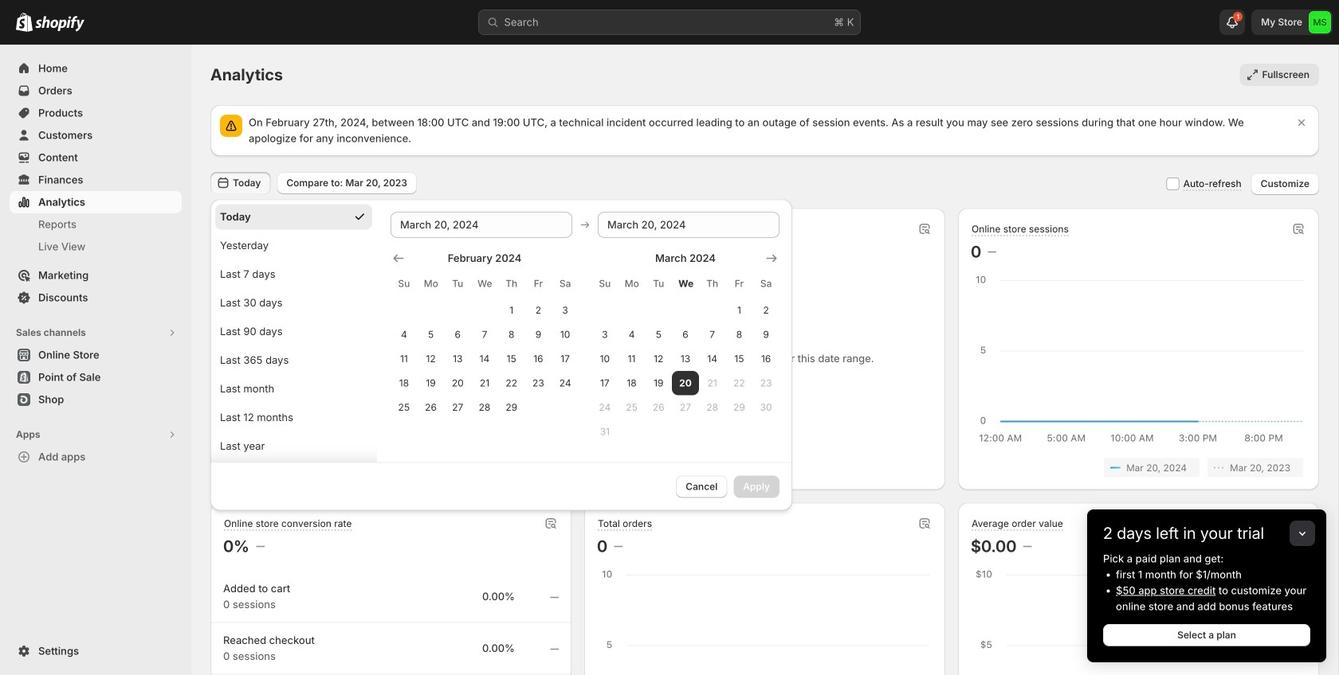 Task type: vqa. For each thing, say whether or not it's contained in the screenshot.
text field
no



Task type: locate. For each thing, give the bounding box(es) containing it.
monday element
[[417, 270, 444, 299], [618, 270, 645, 299]]

my store image
[[1309, 11, 1331, 33]]

2 yyyy-mm-dd text field from the left
[[598, 212, 780, 238]]

1 horizontal spatial monday element
[[618, 270, 645, 299]]

0 horizontal spatial sunday element
[[391, 270, 417, 299]]

1 wednesday element from the left
[[471, 270, 498, 299]]

1 horizontal spatial yyyy-mm-dd text field
[[598, 212, 780, 238]]

1 horizontal spatial saturday element
[[753, 270, 780, 299]]

YYYY-MM-DD text field
[[391, 212, 572, 238], [598, 212, 780, 238]]

1 horizontal spatial friday element
[[726, 270, 753, 299]]

1 horizontal spatial wednesday element
[[672, 270, 699, 299]]

wednesday element
[[471, 270, 498, 299], [672, 270, 699, 299]]

0 horizontal spatial saturday element
[[552, 270, 579, 299]]

2 monday element from the left
[[618, 270, 645, 299]]

0 horizontal spatial thursday element
[[498, 270, 525, 299]]

2 saturday element from the left
[[753, 270, 780, 299]]

thursday element
[[498, 270, 525, 299], [699, 270, 726, 299]]

1 horizontal spatial list
[[974, 459, 1303, 478]]

0 horizontal spatial yyyy-mm-dd text field
[[391, 212, 572, 238]]

1 monday element from the left
[[417, 270, 444, 299]]

saturday element
[[552, 270, 579, 299], [753, 270, 780, 299]]

1 grid from the left
[[391, 251, 579, 420]]

2 thursday element from the left
[[699, 270, 726, 299]]

thursday element for 'wednesday' element associated with the tuesday element for first monday "element" from right
[[699, 270, 726, 299]]

1 horizontal spatial grid
[[591, 251, 780, 444]]

1 list from the left
[[226, 459, 556, 478]]

friday element
[[525, 270, 552, 299], [726, 270, 753, 299]]

1 horizontal spatial tuesday element
[[645, 270, 672, 299]]

tuesday element
[[444, 270, 471, 299], [645, 270, 672, 299]]

1 thursday element from the left
[[498, 270, 525, 299]]

friday element for saturday element related to 2nd monday "element" from right
[[525, 270, 552, 299]]

1 tuesday element from the left
[[444, 270, 471, 299]]

grid
[[391, 251, 579, 420], [591, 251, 780, 444]]

shopify image
[[16, 13, 33, 32]]

2 friday element from the left
[[726, 270, 753, 299]]

0 horizontal spatial wednesday element
[[471, 270, 498, 299]]

0 horizontal spatial tuesday element
[[444, 270, 471, 299]]

saturday element for 2nd monday "element" from right
[[552, 270, 579, 299]]

0 horizontal spatial list
[[226, 459, 556, 478]]

list
[[226, 459, 556, 478], [974, 459, 1303, 478]]

0 horizontal spatial grid
[[391, 251, 579, 420]]

tuesday element for first monday "element" from right
[[645, 270, 672, 299]]

friday element for saturday element associated with first monday "element" from right
[[726, 270, 753, 299]]

1 horizontal spatial thursday element
[[699, 270, 726, 299]]

1 saturday element from the left
[[552, 270, 579, 299]]

1 friday element from the left
[[525, 270, 552, 299]]

2 tuesday element from the left
[[645, 270, 672, 299]]

1 sunday element from the left
[[391, 270, 417, 299]]

2 wednesday element from the left
[[672, 270, 699, 299]]

2 sunday element from the left
[[591, 270, 618, 299]]

wednesday element for the tuesday element for first monday "element" from right
[[672, 270, 699, 299]]

sunday element
[[391, 270, 417, 299], [591, 270, 618, 299]]

thursday element for 'wednesday' element associated with the tuesday element related to 2nd monday "element" from right
[[498, 270, 525, 299]]

0 horizontal spatial monday element
[[417, 270, 444, 299]]

saturday element for first monday "element" from right
[[753, 270, 780, 299]]

1 horizontal spatial sunday element
[[591, 270, 618, 299]]

0 horizontal spatial friday element
[[525, 270, 552, 299]]



Task type: describe. For each thing, give the bounding box(es) containing it.
sunday element for first monday "element" from right
[[591, 270, 618, 299]]

2 grid from the left
[[591, 251, 780, 444]]

sunday element for 2nd monday "element" from right
[[391, 270, 417, 299]]

shopify image
[[35, 16, 84, 32]]

wednesday element for the tuesday element related to 2nd monday "element" from right
[[471, 270, 498, 299]]

tuesday element for 2nd monday "element" from right
[[444, 270, 471, 299]]

2 list from the left
[[974, 459, 1303, 478]]

1 yyyy-mm-dd text field from the left
[[391, 212, 572, 238]]



